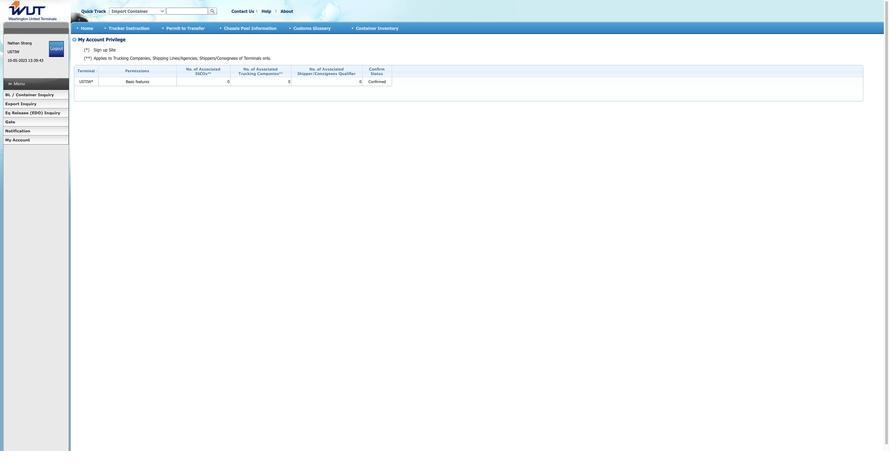 Task type: locate. For each thing, give the bounding box(es) containing it.
export
[[5, 102, 19, 106]]

container inventory
[[356, 26, 399, 30]]

my account
[[5, 138, 30, 142]]

contact us link
[[232, 9, 254, 14]]

chassis pool information
[[224, 26, 277, 30]]

permit to transfer
[[167, 26, 205, 30]]

export inquiry link
[[3, 99, 69, 108]]

instruction
[[126, 26, 150, 30]]

about
[[281, 9, 293, 14]]

track
[[94, 9, 106, 14]]

glossary
[[313, 26, 331, 30]]

None text field
[[167, 8, 208, 15]]

(edo)
[[30, 111, 43, 115]]

0 vertical spatial container
[[356, 26, 377, 30]]

customs glossary
[[294, 26, 331, 30]]

us
[[249, 9, 254, 14]]

permit
[[167, 26, 181, 30]]

gate link
[[3, 118, 69, 127]]

eq release (edo) inquiry link
[[3, 108, 69, 118]]

eq
[[5, 111, 11, 115]]

container left inventory
[[356, 26, 377, 30]]

0 vertical spatial inquiry
[[38, 92, 54, 97]]

2 vertical spatial inquiry
[[44, 111, 60, 115]]

bl / container inquiry link
[[3, 90, 69, 99]]

10-05-2023 13:39:43
[[8, 58, 43, 63]]

ustiw
[[8, 49, 19, 54]]

contact
[[232, 9, 248, 14]]

transfer
[[187, 26, 205, 30]]

to
[[182, 26, 186, 30]]

inquiry
[[38, 92, 54, 97], [21, 102, 37, 106], [44, 111, 60, 115]]

bl / container inquiry
[[5, 92, 54, 97]]

inquiry down bl / container inquiry
[[21, 102, 37, 106]]

inquiry up export inquiry link
[[38, 92, 54, 97]]

strang
[[21, 41, 32, 45]]

quick track
[[81, 9, 106, 14]]

container up export inquiry
[[16, 92, 37, 97]]

export inquiry
[[5, 102, 37, 106]]

my
[[5, 138, 11, 142]]

release
[[12, 111, 29, 115]]

1 vertical spatial container
[[16, 92, 37, 97]]

container
[[356, 26, 377, 30], [16, 92, 37, 97]]

05-
[[13, 58, 19, 63]]

0 horizontal spatial container
[[16, 92, 37, 97]]

about link
[[281, 9, 293, 14]]

inquiry right (edo)
[[44, 111, 60, 115]]



Task type: vqa. For each thing, say whether or not it's contained in the screenshot.
The Container in 'BL / Container Inquiry' link
no



Task type: describe. For each thing, give the bounding box(es) containing it.
trucker
[[109, 26, 125, 30]]

inquiry for (edo)
[[44, 111, 60, 115]]

trucker instruction
[[109, 26, 150, 30]]

nathan strang
[[8, 41, 32, 45]]

10-
[[8, 58, 13, 63]]

quick
[[81, 9, 93, 14]]

pool
[[241, 26, 250, 30]]

1 horizontal spatial container
[[356, 26, 377, 30]]

1 vertical spatial inquiry
[[21, 102, 37, 106]]

account
[[13, 138, 30, 142]]

13:39:43
[[28, 58, 43, 63]]

home
[[81, 26, 93, 30]]

inquiry for container
[[38, 92, 54, 97]]

my account link
[[3, 136, 69, 145]]

eq release (edo) inquiry
[[5, 111, 60, 115]]

contact us
[[232, 9, 254, 14]]

help link
[[262, 9, 271, 14]]

inventory
[[378, 26, 399, 30]]

information
[[251, 26, 277, 30]]

bl
[[5, 92, 11, 97]]

/
[[12, 92, 15, 97]]

notification link
[[3, 127, 69, 136]]

gate
[[5, 120, 15, 124]]

2023
[[19, 58, 27, 63]]

help
[[262, 9, 271, 14]]

customs
[[294, 26, 312, 30]]

chassis
[[224, 26, 240, 30]]

nathan
[[8, 41, 20, 45]]

login image
[[49, 41, 64, 57]]

notification
[[5, 129, 30, 133]]



